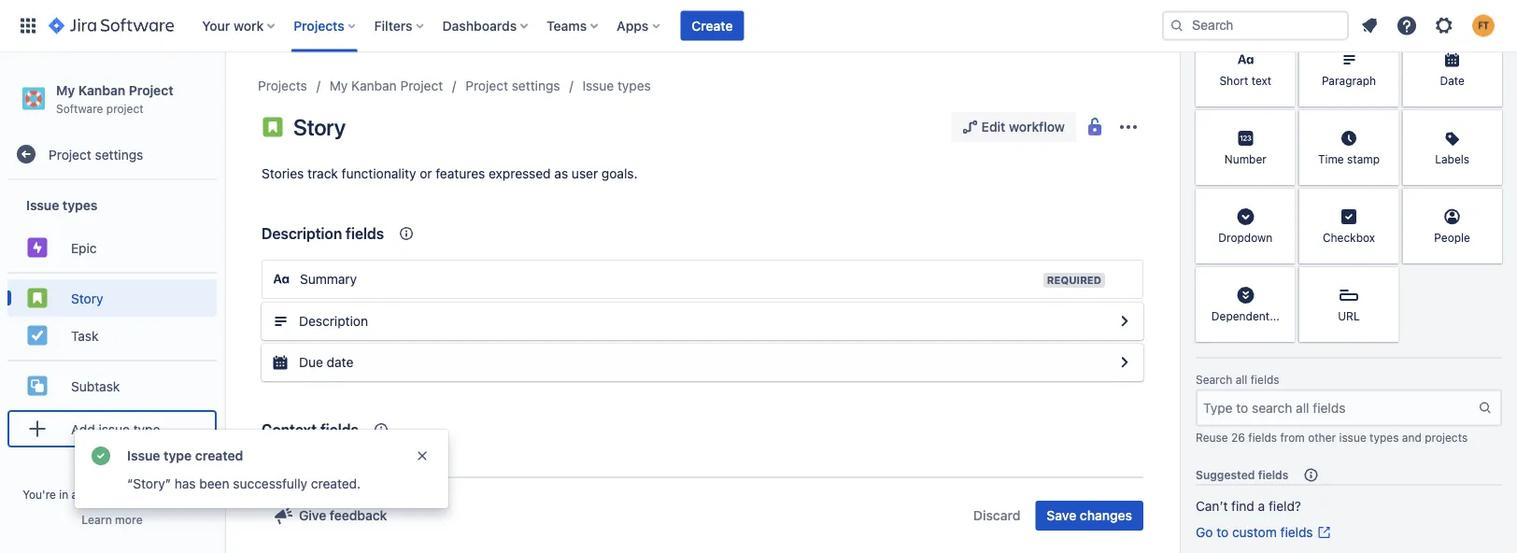 Task type: vqa. For each thing, say whether or not it's contained in the screenshot.
"documentation"
no



Task type: locate. For each thing, give the bounding box(es) containing it.
0 vertical spatial project
[[106, 102, 143, 115]]

0 vertical spatial settings
[[512, 78, 560, 93]]

more information image
[[1271, 34, 1293, 57], [1374, 34, 1397, 57], [1374, 113, 1397, 135], [1271, 191, 1293, 213], [1374, 191, 1397, 213]]

issue right other
[[1339, 432, 1366, 445]]

notifications image
[[1358, 14, 1381, 37]]

jira software image
[[49, 14, 174, 37], [49, 14, 174, 37]]

projects link
[[258, 75, 307, 97]]

more information image for labels
[[1478, 113, 1500, 135]]

settings down my kanban project software project
[[95, 146, 143, 162]]

in
[[59, 488, 68, 501]]

1 vertical spatial open field configuration image
[[1113, 351, 1136, 374]]

issue types up epic
[[26, 197, 97, 212]]

1 open field configuration image from the top
[[1113, 310, 1136, 333]]

0 vertical spatial projects
[[294, 18, 344, 33]]

1 vertical spatial projects
[[258, 78, 307, 93]]

project settings link down the dashboards popup button
[[465, 75, 560, 97]]

more information about the context fields image down functionality
[[395, 222, 418, 245]]

go to custom fields link
[[1196, 523, 1332, 542]]

projects inside dropdown button
[[294, 18, 344, 33]]

project settings down software at the left top
[[49, 146, 143, 162]]

0 vertical spatial story
[[293, 114, 346, 140]]

issue up ""story""
[[127, 448, 160, 463]]

has
[[174, 476, 196, 491]]

issue types down apps
[[582, 78, 651, 93]]

0 vertical spatial issue
[[582, 78, 614, 93]]

goals.
[[602, 166, 638, 181]]

project left sidebar navigation 'image'
[[129, 82, 173, 98]]

1 horizontal spatial issue
[[1339, 432, 1366, 445]]

0 vertical spatial description
[[262, 225, 342, 242]]

stamp
[[1347, 153, 1380, 166]]

issue up epic link
[[26, 197, 59, 212]]

create button
[[680, 11, 744, 41]]

more information image
[[1478, 34, 1500, 57], [1271, 113, 1293, 135], [1478, 113, 1500, 135], [1478, 191, 1500, 213], [1271, 269, 1293, 292]]

1 vertical spatial description
[[299, 313, 368, 329]]

save changes button
[[1035, 501, 1143, 531]]

my kanban project link
[[330, 75, 443, 97]]

fields up status
[[320, 421, 359, 439]]

work
[[233, 18, 264, 33]]

issue inside group
[[26, 197, 59, 212]]

appswitcher icon image
[[17, 14, 39, 37]]

1 vertical spatial types
[[62, 197, 97, 212]]

1 horizontal spatial my
[[330, 78, 348, 93]]

kanban up software at the left top
[[78, 82, 125, 98]]

more information image up paragraph
[[1374, 34, 1397, 57]]

1 vertical spatial more information about the context fields image
[[370, 418, 392, 441]]

issue up success icon
[[99, 421, 130, 437]]

project settings down the dashboards popup button
[[465, 78, 560, 93]]

0 vertical spatial more information about the context fields image
[[395, 222, 418, 245]]

dependent
[[1211, 310, 1270, 323]]

0 vertical spatial open field configuration image
[[1113, 310, 1136, 333]]

settings image
[[1433, 14, 1455, 37]]

type inside add issue type button
[[133, 421, 160, 437]]

more information about the context fields image right context fields
[[370, 418, 392, 441]]

description button
[[262, 303, 1143, 340]]

learn more button
[[82, 512, 143, 527]]

projects
[[294, 18, 344, 33], [258, 78, 307, 93]]

add issue type
[[71, 421, 160, 437]]

story up 'track'
[[293, 114, 346, 140]]

types left and on the bottom of the page
[[1370, 432, 1399, 445]]

0 horizontal spatial kanban
[[78, 82, 125, 98]]

settings
[[512, 78, 560, 93], [95, 146, 143, 162]]

summary
[[300, 271, 357, 287]]

0 horizontal spatial type
[[133, 421, 160, 437]]

a right find
[[1258, 498, 1265, 514]]

0 horizontal spatial issue
[[99, 421, 130, 437]]

my kanban project software project
[[56, 82, 173, 115]]

kanban down the "filters"
[[351, 78, 397, 93]]

open field configuration image inside due date button
[[1113, 351, 1136, 374]]

types up epic
[[62, 197, 97, 212]]

1 horizontal spatial more information about the context fields image
[[395, 222, 418, 245]]

0 vertical spatial type
[[133, 421, 160, 437]]

0 horizontal spatial settings
[[95, 146, 143, 162]]

kanban
[[351, 78, 397, 93], [78, 82, 125, 98]]

my right projects link
[[330, 78, 348, 93]]

other
[[1308, 432, 1336, 445]]

project right software at the left top
[[106, 102, 143, 115]]

description up summary
[[262, 225, 342, 242]]

0 horizontal spatial more information about the context fields image
[[370, 418, 392, 441]]

open field configuration image for due date
[[1113, 351, 1136, 374]]

you're in a team-managed project
[[23, 488, 202, 501]]

Search field
[[1162, 11, 1349, 41]]

0 horizontal spatial issue types
[[26, 197, 97, 212]]

1 horizontal spatial kanban
[[351, 78, 397, 93]]

a
[[72, 488, 78, 501], [1258, 498, 1265, 514]]

1 vertical spatial project
[[164, 488, 202, 501]]

description
[[262, 225, 342, 242], [299, 313, 368, 329]]

more information image up text
[[1271, 34, 1293, 57]]

teams
[[547, 18, 587, 33]]

my inside my kanban project software project
[[56, 82, 75, 98]]

1 horizontal spatial type
[[164, 448, 192, 463]]

add issue type image
[[26, 418, 49, 440]]

description inside "button"
[[299, 313, 368, 329]]

fields
[[346, 225, 384, 242], [1251, 374, 1279, 387], [320, 421, 359, 439], [1248, 432, 1277, 445], [1258, 469, 1288, 482], [1280, 525, 1313, 540]]

0 horizontal spatial types
[[62, 197, 97, 212]]

story link
[[7, 279, 217, 317]]

banner
[[0, 0, 1517, 52]]

discard
[[973, 508, 1020, 523]]

create
[[692, 18, 733, 33]]

0 horizontal spatial my
[[56, 82, 75, 98]]

go
[[1196, 525, 1213, 540]]

issue type created
[[127, 448, 243, 463]]

give feedback
[[299, 508, 387, 523]]

0 horizontal spatial a
[[72, 488, 78, 501]]

issue down primary element
[[582, 78, 614, 93]]

1 vertical spatial issue
[[26, 197, 59, 212]]

fields left this link will be opened in a new tab icon
[[1280, 525, 1313, 540]]

issue type icon image
[[262, 116, 284, 138]]

0 vertical spatial project settings
[[465, 78, 560, 93]]

task
[[71, 328, 99, 343]]

search
[[1196, 374, 1232, 387]]

project inside my kanban project link
[[400, 78, 443, 93]]

type
[[133, 421, 160, 437], [164, 448, 192, 463]]

my
[[330, 78, 348, 93], [56, 82, 75, 98]]

description fields
[[262, 225, 384, 242]]

project settings link down my kanban project software project
[[7, 136, 217, 173]]

type up has
[[164, 448, 192, 463]]

more information image for short text
[[1271, 34, 1293, 57]]

1 horizontal spatial a
[[1258, 498, 1265, 514]]

1 horizontal spatial project settings link
[[465, 75, 560, 97]]

1 horizontal spatial story
[[293, 114, 346, 140]]

banner containing your work
[[0, 0, 1517, 52]]

save
[[1047, 508, 1076, 523]]

2 horizontal spatial types
[[1370, 432, 1399, 445]]

projects right work
[[294, 18, 344, 33]]

search image
[[1170, 18, 1184, 33]]

more information image up stamp
[[1374, 113, 1397, 135]]

due date button
[[262, 344, 1143, 381]]

project inside my kanban project software project
[[129, 82, 173, 98]]

labels
[[1435, 153, 1470, 166]]

settings down 'teams'
[[512, 78, 560, 93]]

description up date
[[299, 313, 368, 329]]

2 open field configuration image from the top
[[1113, 351, 1136, 374]]

story up task
[[71, 290, 103, 306]]

open field configuration image inside description "button"
[[1113, 310, 1136, 333]]

0 vertical spatial project settings link
[[465, 75, 560, 97]]

1 vertical spatial story
[[71, 290, 103, 306]]

more information image for people
[[1478, 191, 1500, 213]]

projects
[[1425, 432, 1468, 445]]

group
[[7, 180, 217, 459], [7, 272, 217, 360]]

1 horizontal spatial settings
[[512, 78, 560, 93]]

my up software at the left top
[[56, 82, 75, 98]]

kanban inside my kanban project software project
[[78, 82, 125, 98]]

expressed
[[489, 166, 551, 181]]

2 vertical spatial issue
[[127, 448, 160, 463]]

1 horizontal spatial project settings
[[465, 78, 560, 93]]

1 vertical spatial project settings link
[[7, 136, 217, 173]]

more information about the suggested fields image
[[1300, 464, 1322, 487]]

issue for issue types link
[[582, 78, 614, 93]]

0 horizontal spatial story
[[71, 290, 103, 306]]

user
[[572, 166, 598, 181]]

types down apps "dropdown button"
[[617, 78, 651, 93]]

url
[[1338, 310, 1360, 323]]

stories
[[262, 166, 304, 181]]

go to custom fields
[[1196, 525, 1313, 540]]

more information image for number
[[1271, 113, 1293, 135]]

learn
[[82, 513, 112, 526]]

dashboards
[[442, 18, 517, 33]]

created.
[[311, 476, 361, 491]]

1 vertical spatial project settings
[[49, 146, 143, 162]]

1 vertical spatial type
[[164, 448, 192, 463]]

project
[[400, 78, 443, 93], [465, 78, 508, 93], [129, 82, 173, 98], [49, 146, 91, 162]]

help image
[[1396, 14, 1418, 37]]

0 horizontal spatial project
[[106, 102, 143, 115]]

project down issue type created
[[164, 488, 202, 501]]

status
[[300, 460, 339, 475]]

0 vertical spatial issue types
[[582, 78, 651, 93]]

functionality
[[342, 166, 416, 181]]

more information image up dropdown
[[1271, 191, 1293, 213]]

issue types
[[582, 78, 651, 93], [26, 197, 97, 212]]

open field configuration image
[[1113, 310, 1136, 333], [1113, 351, 1136, 374]]

project down the filters popup button
[[400, 78, 443, 93]]

projects up issue type icon
[[258, 78, 307, 93]]

more information image for checkbox
[[1374, 191, 1397, 213]]

0 vertical spatial types
[[617, 78, 651, 93]]

and
[[1402, 432, 1422, 445]]

more information image for time stamp
[[1374, 113, 1397, 135]]

group containing story
[[7, 272, 217, 360]]

due date
[[299, 355, 353, 370]]

my for my kanban project software project
[[56, 82, 75, 98]]

issue
[[582, 78, 614, 93], [26, 197, 59, 212], [127, 448, 160, 463]]

type up issue type created
[[133, 421, 160, 437]]

1 group from the top
[[7, 180, 217, 459]]

you're
[[23, 488, 56, 501]]

2 horizontal spatial issue
[[582, 78, 614, 93]]

find
[[1231, 498, 1254, 514]]

subtask link
[[7, 367, 217, 405]]

0 horizontal spatial issue
[[26, 197, 59, 212]]

0 horizontal spatial project settings
[[49, 146, 143, 162]]

2 group from the top
[[7, 272, 217, 360]]

issue
[[99, 421, 130, 437], [1339, 432, 1366, 445]]

1 horizontal spatial issue types
[[582, 78, 651, 93]]

from
[[1280, 432, 1305, 445]]

people
[[1434, 231, 1470, 244]]

more information about the context fields image
[[395, 222, 418, 245], [370, 418, 392, 441]]

more information image down stamp
[[1374, 191, 1397, 213]]

my for my kanban project
[[330, 78, 348, 93]]

types
[[617, 78, 651, 93], [62, 197, 97, 212], [1370, 432, 1399, 445]]

feedback
[[330, 508, 387, 523]]

reuse
[[1196, 432, 1228, 445]]

a right in
[[72, 488, 78, 501]]



Task type: describe. For each thing, give the bounding box(es) containing it.
issue types link
[[582, 75, 651, 97]]

fields up summary
[[346, 225, 384, 242]]

successfully
[[233, 476, 307, 491]]

this link will be opened in a new tab image
[[1317, 525, 1332, 540]]

26
[[1231, 432, 1245, 445]]

project down the dashboards popup button
[[465, 78, 508, 93]]

required
[[1047, 274, 1101, 286]]

your profile and settings image
[[1472, 14, 1495, 37]]

created
[[195, 448, 243, 463]]

0 horizontal spatial project settings link
[[7, 136, 217, 173]]

short
[[1219, 74, 1248, 87]]

epic link
[[7, 229, 217, 266]]

projects for projects link
[[258, 78, 307, 93]]

Type to search all fields text field
[[1198, 391, 1478, 425]]

kanban for my kanban project
[[351, 78, 397, 93]]

sidebar navigation image
[[204, 75, 245, 112]]

add issue type button
[[7, 410, 217, 448]]

your work
[[202, 18, 264, 33]]

task link
[[7, 317, 217, 354]]

custom
[[1232, 525, 1277, 540]]

dropdown
[[1218, 231, 1273, 244]]

success image
[[90, 445, 112, 467]]

description for description fields
[[262, 225, 342, 242]]

filters
[[374, 18, 412, 33]]

more information image for dropdown
[[1271, 191, 1293, 213]]

give
[[299, 508, 326, 523]]

workflow
[[1009, 119, 1065, 135]]

1 vertical spatial settings
[[95, 146, 143, 162]]

projects for projects dropdown button
[[294, 18, 344, 33]]

fields right 26
[[1248, 432, 1277, 445]]

more information about the context fields image for context fields
[[370, 418, 392, 441]]

project inside my kanban project software project
[[106, 102, 143, 115]]

project down software at the left top
[[49, 146, 91, 162]]

number
[[1224, 153, 1267, 166]]

edit workflow
[[981, 119, 1065, 135]]

save changes
[[1047, 508, 1132, 523]]

group containing issue types
[[7, 180, 217, 459]]

text
[[1251, 74, 1272, 87]]

dependent ...
[[1211, 310, 1280, 323]]

managed
[[113, 488, 161, 501]]

your
[[202, 18, 230, 33]]

...
[[1270, 310, 1280, 323]]

changes
[[1080, 508, 1132, 523]]

description for description
[[299, 313, 368, 329]]

more information about the context fields image for description fields
[[395, 222, 418, 245]]

edit workflow button
[[952, 112, 1076, 142]]

primary element
[[11, 0, 1162, 52]]

time stamp
[[1318, 153, 1380, 166]]

short text
[[1219, 74, 1272, 87]]

reuse 26 fields from other issue types and projects
[[1196, 432, 1468, 445]]

more information image for date
[[1478, 34, 1500, 57]]

more
[[115, 513, 143, 526]]

can't find a field?
[[1196, 498, 1301, 514]]

epic
[[71, 240, 97, 255]]

more options image
[[1117, 116, 1140, 138]]

open field configuration image for description
[[1113, 310, 1136, 333]]

features
[[436, 166, 485, 181]]

fields up field?
[[1258, 469, 1288, 482]]

context fields
[[262, 421, 359, 439]]

search all fields
[[1196, 374, 1279, 387]]

field?
[[1269, 498, 1301, 514]]

teams button
[[541, 11, 605, 41]]

fields right all
[[1251, 374, 1279, 387]]

suggested fields
[[1196, 469, 1288, 482]]

date
[[1440, 74, 1465, 87]]

suggested
[[1196, 469, 1255, 482]]

2 vertical spatial types
[[1370, 432, 1399, 445]]

or
[[420, 166, 432, 181]]

a for in
[[72, 488, 78, 501]]

1 horizontal spatial project
[[164, 488, 202, 501]]

been
[[199, 476, 229, 491]]

as
[[554, 166, 568, 181]]

your work button
[[196, 11, 282, 41]]

apps
[[617, 18, 649, 33]]

more information image for paragraph
[[1374, 34, 1397, 57]]

to
[[1216, 525, 1229, 540]]

dismiss image
[[415, 448, 430, 463]]

projects button
[[288, 11, 363, 41]]

kanban for my kanban project software project
[[78, 82, 125, 98]]

all
[[1236, 374, 1247, 387]]

stories track functionality or features expressed as user goals.
[[262, 166, 638, 181]]

"story" has been successfully created.
[[127, 476, 361, 491]]

dashboards button
[[437, 11, 535, 41]]

paragraph
[[1322, 74, 1376, 87]]

my kanban project
[[330, 78, 443, 93]]

due
[[299, 355, 323, 370]]

edit
[[981, 119, 1005, 135]]

a for find
[[1258, 498, 1265, 514]]

date
[[327, 355, 353, 370]]

team-
[[81, 488, 113, 501]]

apps button
[[611, 11, 667, 41]]

1 horizontal spatial types
[[617, 78, 651, 93]]

learn more
[[82, 513, 143, 526]]

1 horizontal spatial issue
[[127, 448, 160, 463]]

1 vertical spatial issue types
[[26, 197, 97, 212]]

software
[[56, 102, 103, 115]]

add
[[71, 421, 95, 437]]

subtask
[[71, 378, 120, 394]]

story inside 'link'
[[71, 290, 103, 306]]

issue inside button
[[99, 421, 130, 437]]

time
[[1318, 153, 1344, 166]]

can't
[[1196, 498, 1228, 514]]

context
[[262, 421, 317, 439]]

give feedback button
[[262, 501, 398, 531]]

discard button
[[962, 501, 1032, 531]]

checkbox
[[1323, 231, 1375, 244]]

filters button
[[369, 11, 431, 41]]

issue for group containing issue types
[[26, 197, 59, 212]]



